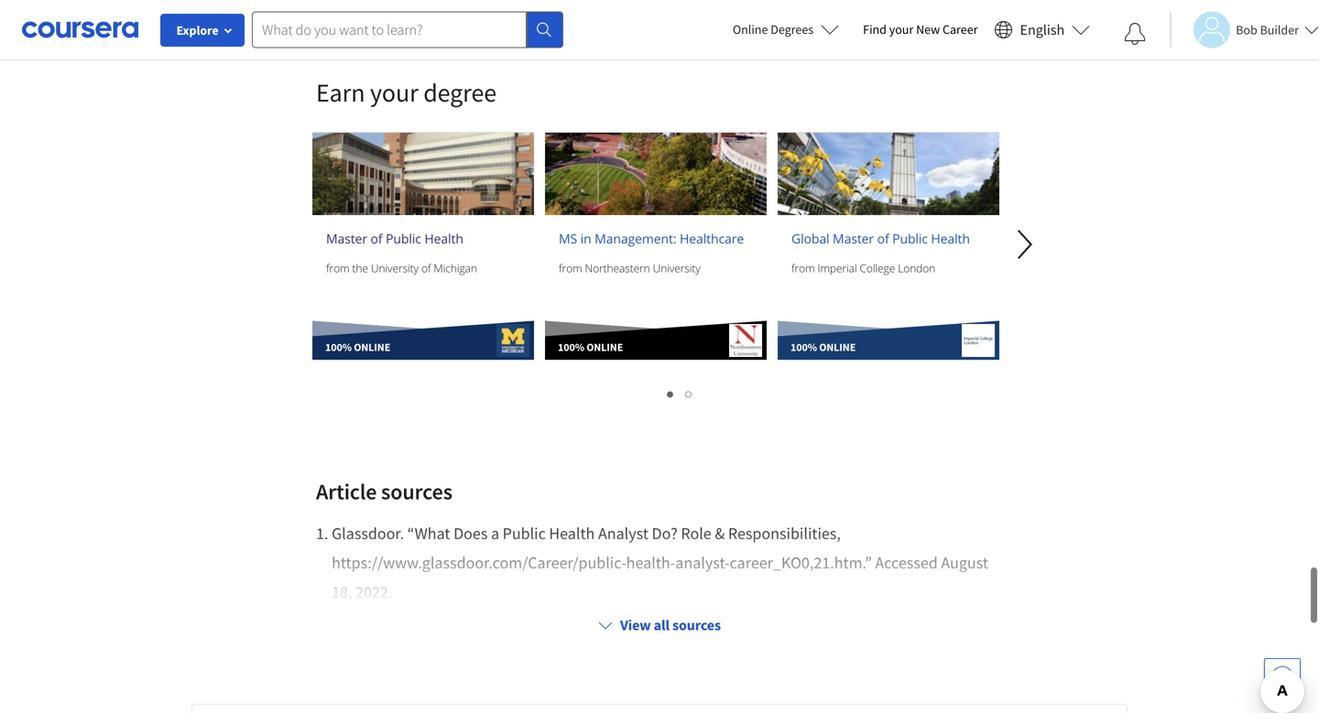 Task type: vqa. For each thing, say whether or not it's contained in the screenshot.
the ONLINE to the right
yes



Task type: describe. For each thing, give the bounding box(es) containing it.
ms in management: healthcare link
[[559, 229, 753, 248]]

100% online for in
[[558, 340, 623, 355]]

health inside list item
[[549, 524, 595, 544]]

sources inside dropdown button
[[673, 617, 721, 635]]

2 master from the left
[[833, 230, 874, 247]]

bob
[[1236, 22, 1258, 38]]

university for the
[[371, 261, 419, 276]]

coursera image
[[22, 15, 138, 44]]

2 horizontal spatial public
[[893, 230, 928, 247]]

master of public health link
[[326, 229, 521, 248]]

2 horizontal spatial of
[[878, 230, 889, 247]]

article
[[316, 478, 377, 506]]

career
[[943, 21, 978, 38]]

1 .
[[316, 524, 332, 544]]

august
[[942, 553, 989, 574]]

northeastern university image
[[729, 324, 762, 357]]

article sources
[[316, 478, 453, 506]]

online
[[733, 21, 768, 38]]

https://www.glassdoor.com/career/public-
[[332, 553, 627, 574]]

show notifications image
[[1125, 23, 1147, 45]]

1 master from the left
[[326, 230, 368, 247]]

role
[[681, 524, 712, 544]]

in
[[581, 230, 592, 247]]

analyst
[[598, 524, 649, 544]]

view
[[620, 617, 651, 635]]

english
[[1020, 21, 1065, 39]]

public inside list item
[[503, 524, 546, 544]]

glassdoor. " what does a public health analyst do? role & responsibilities
[[332, 524, 837, 544]]

northeastern university image
[[545, 133, 767, 215]]

.
[[324, 524, 328, 544]]

,
[[837, 524, 841, 544]]

from for global master of public health
[[792, 261, 815, 276]]

london
[[898, 261, 936, 276]]

analyst-
[[676, 553, 730, 574]]

find your new career link
[[854, 18, 987, 41]]

online degrees button
[[718, 9, 854, 49]]

100% for ms
[[558, 340, 585, 355]]

global
[[792, 230, 830, 247]]

100% for master
[[325, 340, 352, 355]]

new
[[917, 21, 940, 38]]

view all sources button
[[591, 608, 729, 644]]

earn
[[316, 77, 365, 109]]

help center image
[[1272, 666, 1294, 688]]

1 vertical spatial university of michigan image
[[497, 324, 530, 357]]

bob builder
[[1236, 22, 1300, 38]]

glassdoor.
[[332, 524, 404, 544]]

michigan
[[434, 261, 477, 276]]

management:
[[595, 230, 677, 247]]

bob builder button
[[1170, 11, 1320, 48]]

ms in management: healthcare
[[559, 230, 744, 247]]

18,
[[332, 582, 352, 603]]

0 vertical spatial sources
[[381, 478, 453, 506]]

healthcare
[[680, 230, 744, 247]]

college
[[860, 261, 896, 276]]

explore button
[[160, 14, 245, 47]]

responsibilities
[[728, 524, 837, 544]]

your
[[890, 21, 914, 38]]

global master of public health
[[792, 230, 970, 247]]

health-
[[627, 553, 676, 574]]

from the university of michigan
[[326, 261, 477, 276]]

0 horizontal spatial of
[[371, 230, 383, 247]]

a
[[491, 524, 499, 544]]

explore
[[176, 22, 219, 38]]

2022.
[[356, 582, 393, 603]]

0 vertical spatial imperial college london image
[[778, 133, 1000, 215]]



Task type: locate. For each thing, give the bounding box(es) containing it.
online for master
[[819, 340, 856, 355]]

earn your degree carousel element
[[223, 21, 1238, 417]]

, https://www.glassdoor.com/career/public-health-analyst-career_ko0,21.htm." accessed august 18, 2022.
[[332, 524, 989, 603]]

next slide image
[[1004, 223, 1047, 267]]

0 horizontal spatial 100% online
[[325, 340, 391, 355]]

online
[[354, 340, 391, 355], [587, 340, 623, 355], [819, 340, 856, 355]]

1 horizontal spatial public
[[503, 524, 546, 544]]

0 vertical spatial university of michigan image
[[313, 133, 534, 215]]

list
[[316, 380, 1004, 408]]

imperial college london image
[[778, 133, 1000, 215], [962, 324, 995, 357]]

list item containing 1
[[316, 520, 1004, 608]]

from for ms in management: healthcare
[[559, 261, 582, 276]]

1 for 1 .
[[316, 524, 324, 544]]

from imperial college london
[[792, 261, 936, 276]]

0 horizontal spatial from
[[326, 261, 350, 276]]

2 horizontal spatial health
[[931, 230, 970, 247]]

2 horizontal spatial from
[[792, 261, 815, 276]]

sources
[[381, 478, 453, 506], [673, 617, 721, 635]]

0 vertical spatial 1
[[668, 383, 677, 406]]

earn your degree
[[316, 77, 497, 109]]

"
[[408, 524, 415, 544]]

the
[[352, 261, 368, 276]]

0 horizontal spatial sources
[[381, 478, 453, 506]]

100% for global
[[791, 340, 817, 355]]

what does a public health analyst do? role & responsibilities link
[[415, 524, 837, 544]]

100% online right northeastern university icon
[[791, 340, 856, 355]]

3 online from the left
[[819, 340, 856, 355]]

1 horizontal spatial sources
[[673, 617, 721, 635]]

of up from the university of michigan
[[371, 230, 383, 247]]

2 horizontal spatial 100% online
[[791, 340, 856, 355]]

1 horizontal spatial 100% online
[[558, 340, 623, 355]]

100% online down northeastern
[[558, 340, 623, 355]]

1 horizontal spatial master
[[833, 230, 874, 247]]

career_ko0,21.htm."
[[730, 553, 872, 574]]

2 from from the left
[[559, 261, 582, 276]]

from down global
[[792, 261, 815, 276]]

of left michigan
[[422, 261, 431, 276]]

1 button
[[662, 380, 680, 408]]

find your new career
[[863, 21, 978, 38]]

master
[[326, 230, 368, 247], [833, 230, 874, 247]]

1 100% from the left
[[325, 340, 352, 355]]

3 100% from the left
[[791, 340, 817, 355]]

all
[[654, 617, 670, 635]]

0 horizontal spatial online
[[354, 340, 391, 355]]

What do you want to learn? text field
[[252, 11, 527, 48]]

1 online from the left
[[354, 340, 391, 355]]

health
[[425, 230, 464, 247], [931, 230, 970, 247], [549, 524, 595, 544]]

does
[[454, 524, 488, 544]]

100% online down "the"
[[325, 340, 391, 355]]

1 horizontal spatial of
[[422, 261, 431, 276]]

accessed
[[876, 553, 938, 574]]

1 horizontal spatial university
[[653, 261, 701, 276]]

your
[[370, 77, 419, 109]]

1 horizontal spatial from
[[559, 261, 582, 276]]

find
[[863, 21, 887, 38]]

online down northeastern
[[587, 340, 623, 355]]

1 horizontal spatial 100%
[[558, 340, 585, 355]]

1 university from the left
[[371, 261, 419, 276]]

health up london
[[931, 230, 970, 247]]

public up london
[[893, 230, 928, 247]]

view all sources
[[620, 617, 721, 635]]

what
[[415, 524, 450, 544]]

2 university from the left
[[653, 261, 701, 276]]

2 online from the left
[[587, 340, 623, 355]]

0 horizontal spatial 100%
[[325, 340, 352, 355]]

1 vertical spatial imperial college london image
[[962, 324, 995, 357]]

2 horizontal spatial online
[[819, 340, 856, 355]]

1 100% online from the left
[[325, 340, 391, 355]]

online down "the"
[[354, 340, 391, 355]]

list containing 1
[[316, 380, 1004, 408]]

master up "the"
[[326, 230, 368, 247]]

1 inside button
[[668, 383, 677, 406]]

3 from from the left
[[792, 261, 815, 276]]

2 horizontal spatial 100%
[[791, 340, 817, 355]]

degrees
[[771, 21, 814, 38]]

0 horizontal spatial university
[[371, 261, 419, 276]]

100%
[[325, 340, 352, 355], [558, 340, 585, 355], [791, 340, 817, 355]]

2 button
[[680, 380, 699, 408]]

university for northeastern
[[653, 261, 701, 276]]

list item
[[316, 520, 1004, 608]]

1 vertical spatial sources
[[673, 617, 721, 635]]

northeastern
[[585, 261, 650, 276]]

1
[[668, 383, 677, 406], [316, 524, 324, 544]]

do?
[[652, 524, 678, 544]]

1 from from the left
[[326, 261, 350, 276]]

global master of public health link
[[792, 229, 986, 248]]

&
[[715, 524, 725, 544]]

None search field
[[252, 11, 564, 48]]

100% online
[[325, 340, 391, 355], [558, 340, 623, 355], [791, 340, 856, 355]]

of
[[371, 230, 383, 247], [878, 230, 889, 247], [422, 261, 431, 276]]

0 horizontal spatial public
[[386, 230, 421, 247]]

from left "the"
[[326, 261, 350, 276]]

100% online for of
[[325, 340, 391, 355]]

0 horizontal spatial health
[[425, 230, 464, 247]]

university down master of public health in the left top of the page
[[371, 261, 419, 276]]

1 horizontal spatial online
[[587, 340, 623, 355]]

0 horizontal spatial master
[[326, 230, 368, 247]]

health left the analyst
[[549, 524, 595, 544]]

sources right all
[[673, 617, 721, 635]]

public up from the university of michigan
[[386, 230, 421, 247]]

degree
[[424, 77, 497, 109]]

2 100% from the left
[[558, 340, 585, 355]]

master up from imperial college london
[[833, 230, 874, 247]]

public
[[386, 230, 421, 247], [893, 230, 928, 247], [503, 524, 546, 544]]

1 vertical spatial 1
[[316, 524, 324, 544]]

2 100% online from the left
[[558, 340, 623, 355]]

online down imperial
[[819, 340, 856, 355]]

health up michigan
[[425, 230, 464, 247]]

online for in
[[587, 340, 623, 355]]

builder
[[1261, 22, 1300, 38]]

1 inside list item
[[316, 524, 324, 544]]

1 horizontal spatial health
[[549, 524, 595, 544]]

1 horizontal spatial 1
[[668, 383, 677, 406]]

100% online for master
[[791, 340, 856, 355]]

university down ms in management: healthcare link
[[653, 261, 701, 276]]

2
[[686, 383, 695, 406]]

3 100% online from the left
[[791, 340, 856, 355]]

from
[[326, 261, 350, 276], [559, 261, 582, 276], [792, 261, 815, 276]]

0 horizontal spatial 1
[[316, 524, 324, 544]]

english button
[[987, 0, 1098, 60]]

from down the ms
[[559, 261, 582, 276]]

online for of
[[354, 340, 391, 355]]

public right a in the bottom of the page
[[503, 524, 546, 544]]

1 left 2 button
[[668, 383, 677, 406]]

university of michigan image
[[313, 133, 534, 215], [497, 324, 530, 357]]

university
[[371, 261, 419, 276], [653, 261, 701, 276]]

list inside the "earn your degree carousel" element
[[316, 380, 1004, 408]]

master of public health
[[326, 230, 464, 247]]

ms
[[559, 230, 577, 247]]

imperial
[[818, 261, 857, 276]]

1 left the "glassdoor."
[[316, 524, 324, 544]]

1 for 1
[[668, 383, 677, 406]]

of up college
[[878, 230, 889, 247]]

online degrees
[[733, 21, 814, 38]]

from northeastern university
[[559, 261, 701, 276]]

sources up "
[[381, 478, 453, 506]]



